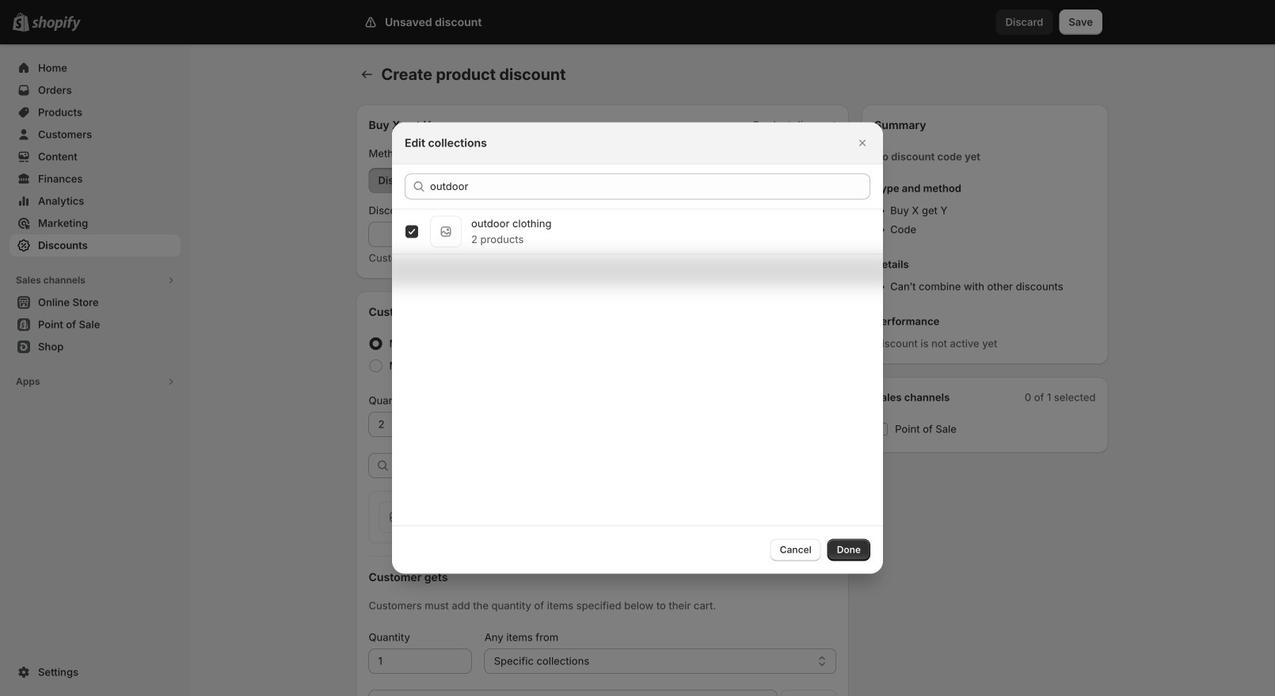 Task type: vqa. For each thing, say whether or not it's contained in the screenshot.
Search Products text field
no



Task type: locate. For each thing, give the bounding box(es) containing it.
shopify image
[[32, 16, 81, 31]]

Search collections text field
[[430, 174, 870, 199]]

dialog
[[0, 122, 1275, 574]]



